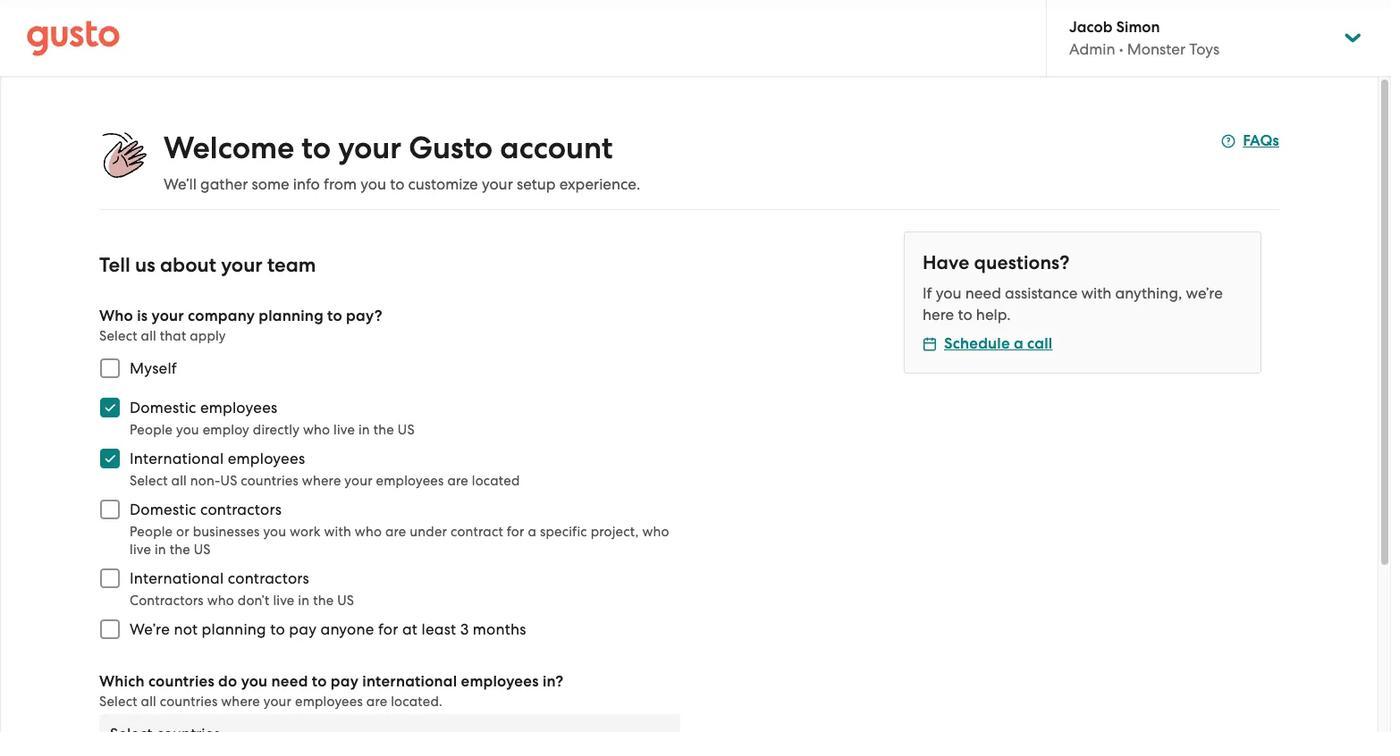 Task type: vqa. For each thing, say whether or not it's contained in the screenshot.
US within the People Or Businesses You Work With Who Are Under Contract For A Specific Project, Who Live In The Us
yes



Task type: locate. For each thing, give the bounding box(es) containing it.
located
[[472, 473, 520, 489]]

contractors for international contractors
[[228, 570, 309, 588]]

where up work
[[302, 473, 341, 489]]

0 horizontal spatial for
[[378, 621, 398, 638]]

1 vertical spatial people
[[130, 524, 173, 540]]

schedule
[[944, 334, 1010, 353]]

to right the here
[[958, 306, 973, 324]]

1 horizontal spatial pay
[[331, 672, 359, 691]]

contract
[[451, 524, 503, 540]]

0 vertical spatial a
[[1014, 334, 1024, 353]]

not
[[174, 621, 198, 638]]

0 vertical spatial need
[[965, 284, 1001, 302]]

your left team
[[221, 253, 263, 277]]

your left setup
[[482, 175, 513, 193]]

you left work
[[263, 524, 286, 540]]

1 horizontal spatial a
[[1014, 334, 1024, 353]]

in up contractors
[[155, 542, 166, 558]]

0 vertical spatial people
[[130, 422, 173, 438]]

businesses
[[193, 524, 260, 540]]

domestic contractors
[[130, 501, 282, 519]]

planning down team
[[259, 307, 324, 326]]

us
[[398, 422, 415, 438], [220, 473, 237, 489], [194, 542, 211, 558], [337, 593, 354, 609]]

a left call
[[1014, 334, 1024, 353]]

1 vertical spatial pay
[[331, 672, 359, 691]]

have questions?
[[923, 251, 1070, 275]]

tell
[[99, 253, 130, 277]]

non-
[[190, 473, 220, 489]]

1 domestic from the top
[[130, 399, 196, 417]]

work
[[290, 524, 321, 540]]

select inside who is your company planning to pay? select all that apply
[[99, 328, 137, 344]]

domestic down myself
[[130, 399, 196, 417]]

all down the 'which'
[[141, 694, 156, 710]]

faqs
[[1243, 131, 1280, 150]]

pay down anyone
[[331, 672, 359, 691]]

for right contract
[[507, 524, 525, 540]]

all inside who is your company planning to pay? select all that apply
[[141, 328, 156, 344]]

0 vertical spatial in
[[359, 422, 370, 438]]

the up 'select all non-us countries where your employees are located'
[[374, 422, 394, 438]]

contractors for domestic contractors
[[200, 501, 282, 519]]

monster
[[1127, 40, 1186, 58]]

1 vertical spatial with
[[324, 524, 351, 540]]

anyone
[[321, 621, 374, 638]]

1 people from the top
[[130, 422, 173, 438]]

who
[[303, 422, 330, 438], [355, 524, 382, 540], [642, 524, 670, 540], [207, 593, 234, 609]]

are
[[447, 473, 468, 489], [385, 524, 406, 540], [366, 694, 388, 710]]

2 people from the top
[[130, 524, 173, 540]]

you inside people or businesses you work with who are under contract for a specific project, who live in the us
[[263, 524, 286, 540]]

your down we're not planning to pay anyone for at least 3 months
[[264, 694, 292, 710]]

2 vertical spatial the
[[313, 593, 334, 609]]

2 vertical spatial select
[[99, 694, 137, 710]]

planning
[[259, 307, 324, 326], [202, 621, 266, 638]]

at
[[402, 621, 418, 638]]

contractors up don't
[[228, 570, 309, 588]]

select down the 'which'
[[99, 694, 137, 710]]

0 vertical spatial the
[[374, 422, 394, 438]]

2 horizontal spatial the
[[374, 422, 394, 438]]

0 horizontal spatial in
[[155, 542, 166, 558]]

pay left anyone
[[289, 621, 317, 638]]

where down do
[[221, 694, 260, 710]]

for left at
[[378, 621, 398, 638]]

international up non-
[[130, 450, 224, 468]]

help.
[[976, 306, 1011, 324]]

your
[[338, 130, 402, 166], [482, 175, 513, 193], [221, 253, 263, 277], [152, 307, 184, 326], [345, 473, 373, 489], [264, 694, 292, 710]]

0 vertical spatial for
[[507, 524, 525, 540]]

in up 'select all non-us countries where your employees are located'
[[359, 422, 370, 438]]

the
[[374, 422, 394, 438], [170, 542, 190, 558], [313, 593, 334, 609]]

from
[[324, 175, 357, 193]]

planning down contractors who don't live in the us
[[202, 621, 266, 638]]

your up that
[[152, 307, 184, 326]]

where
[[302, 473, 341, 489], [221, 694, 260, 710]]

select down who
[[99, 328, 137, 344]]

international contractors
[[130, 570, 309, 588]]

select all non-us countries where your employees are located
[[130, 473, 520, 489]]

us inside people or businesses you work with who are under contract for a specific project, who live in the us
[[194, 542, 211, 558]]

project,
[[591, 524, 639, 540]]

to
[[302, 130, 331, 166], [390, 175, 405, 193], [958, 306, 973, 324], [327, 307, 342, 326], [270, 621, 285, 638], [312, 672, 327, 691]]

employees down people you employ directly who live in the us
[[228, 450, 305, 468]]

people left 'or'
[[130, 524, 173, 540]]

to left pay? on the top left
[[327, 307, 342, 326]]

live up international contractors checkbox
[[130, 542, 151, 558]]

are down international
[[366, 694, 388, 710]]

domestic
[[130, 399, 196, 417], [130, 501, 196, 519]]

international for international employees
[[130, 450, 224, 468]]

1 vertical spatial the
[[170, 542, 190, 558]]

with left anything,
[[1082, 284, 1112, 302]]

2 horizontal spatial in
[[359, 422, 370, 438]]

select up the domestic contractors option
[[130, 473, 168, 489]]

live inside people or businesses you work with who are under contract for a specific project, who live in the us
[[130, 542, 151, 558]]

with right work
[[324, 524, 351, 540]]

1 horizontal spatial with
[[1082, 284, 1112, 302]]

countries
[[241, 473, 299, 489], [148, 672, 214, 691], [160, 694, 218, 710]]

0 vertical spatial contractors
[[200, 501, 282, 519]]

employees down we're not planning to pay anyone for at least 3 months
[[295, 694, 363, 710]]

in up we're not planning to pay anyone for at least 3 months
[[298, 593, 310, 609]]

0 vertical spatial live
[[334, 422, 355, 438]]

a
[[1014, 334, 1024, 353], [528, 524, 537, 540]]

to inside "which countries do you need to pay international employees in? select all countries where your employees are located."
[[312, 672, 327, 691]]

all left non-
[[171, 473, 187, 489]]

have
[[923, 251, 970, 275]]

0 horizontal spatial a
[[528, 524, 537, 540]]

1 international from the top
[[130, 450, 224, 468]]

all down 'is'
[[141, 328, 156, 344]]

who down international contractors
[[207, 593, 234, 609]]

toys
[[1190, 40, 1220, 58]]

domestic employees
[[130, 399, 278, 417]]

months
[[473, 621, 526, 638]]

1 vertical spatial domestic
[[130, 501, 196, 519]]

to down we're not planning to pay anyone for at least 3 months
[[312, 672, 327, 691]]

1 vertical spatial countries
[[148, 672, 214, 691]]

1 horizontal spatial where
[[302, 473, 341, 489]]

2 vertical spatial in
[[298, 593, 310, 609]]

Domestic contractors checkbox
[[90, 490, 130, 529]]

1 vertical spatial live
[[130, 542, 151, 558]]

pay
[[289, 621, 317, 638], [331, 672, 359, 691]]

pay?
[[346, 307, 383, 326]]

are inside "which countries do you need to pay international employees in? select all countries where your employees are located."
[[366, 694, 388, 710]]

about
[[160, 253, 216, 277]]

team
[[267, 253, 316, 277]]

1 vertical spatial international
[[130, 570, 224, 588]]

people up international employees checkbox
[[130, 422, 173, 438]]

1 vertical spatial are
[[385, 524, 406, 540]]

we'll
[[164, 175, 197, 193]]

1 horizontal spatial for
[[507, 524, 525, 540]]

you down domestic employees
[[176, 422, 199, 438]]

We're not planning to pay anyone for at least 3 months checkbox
[[90, 610, 130, 649]]

live right don't
[[273, 593, 295, 609]]

0 vertical spatial where
[[302, 473, 341, 489]]

who
[[99, 307, 133, 326]]

0 vertical spatial international
[[130, 450, 224, 468]]

domestic up 'or'
[[130, 501, 196, 519]]

in?
[[543, 672, 564, 691]]

jacob simon admin • monster toys
[[1070, 18, 1220, 58]]

anything,
[[1116, 284, 1182, 302]]

employees
[[200, 399, 278, 417], [228, 450, 305, 468], [376, 473, 444, 489], [461, 672, 539, 691], [295, 694, 363, 710]]

0 horizontal spatial where
[[221, 694, 260, 710]]

•
[[1119, 40, 1124, 58]]

0 horizontal spatial need
[[271, 672, 308, 691]]

0 vertical spatial with
[[1082, 284, 1112, 302]]

under
[[410, 524, 447, 540]]

with inside people or businesses you work with who are under contract for a specific project, who live in the us
[[324, 524, 351, 540]]

2 vertical spatial countries
[[160, 694, 218, 710]]

1 horizontal spatial need
[[965, 284, 1001, 302]]

0 horizontal spatial with
[[324, 524, 351, 540]]

0 vertical spatial all
[[141, 328, 156, 344]]

you
[[361, 175, 386, 193], [936, 284, 962, 302], [176, 422, 199, 438], [263, 524, 286, 540], [241, 672, 268, 691]]

0 horizontal spatial the
[[170, 542, 190, 558]]

where inside "which countries do you need to pay international employees in? select all countries where your employees are located."
[[221, 694, 260, 710]]

0 horizontal spatial live
[[130, 542, 151, 558]]

are left under
[[385, 524, 406, 540]]

1 vertical spatial planning
[[202, 621, 266, 638]]

you inside "which countries do you need to pay international employees in? select all countries where your employees are located."
[[241, 672, 268, 691]]

the down 'or'
[[170, 542, 190, 558]]

2 domestic from the top
[[130, 501, 196, 519]]

2 vertical spatial are
[[366, 694, 388, 710]]

contractors
[[200, 501, 282, 519], [228, 570, 309, 588]]

1 vertical spatial for
[[378, 621, 398, 638]]

employ
[[203, 422, 249, 438]]

in inside people or businesses you work with who are under contract for a specific project, who live in the us
[[155, 542, 166, 558]]

you right do
[[241, 672, 268, 691]]

you right from
[[361, 175, 386, 193]]

experience.
[[560, 175, 641, 193]]

domestic for domestic contractors
[[130, 501, 196, 519]]

countries down people you employ directly who live in the us
[[241, 473, 299, 489]]

need right do
[[271, 672, 308, 691]]

1 vertical spatial need
[[271, 672, 308, 691]]

people
[[130, 422, 173, 438], [130, 524, 173, 540]]

1 horizontal spatial live
[[273, 593, 295, 609]]

the up we're not planning to pay anyone for at least 3 months
[[313, 593, 334, 609]]

least
[[422, 621, 456, 638]]

to inside if you need assistance with anything, we're here to help.
[[958, 306, 973, 324]]

some
[[252, 175, 289, 193]]

live up 'select all non-us countries where your employees are located'
[[334, 422, 355, 438]]

need up help.
[[965, 284, 1001, 302]]

0 horizontal spatial pay
[[289, 621, 317, 638]]

1 horizontal spatial the
[[313, 593, 334, 609]]

to down contractors who don't live in the us
[[270, 621, 285, 638]]

gather
[[200, 175, 248, 193]]

countries down not
[[160, 694, 218, 710]]

in
[[359, 422, 370, 438], [155, 542, 166, 558], [298, 593, 310, 609]]

contractors up "businesses"
[[200, 501, 282, 519]]

are left located
[[447, 473, 468, 489]]

the inside people or businesses you work with who are under contract for a specific project, who live in the us
[[170, 542, 190, 558]]

0 vertical spatial select
[[99, 328, 137, 344]]

your inside who is your company planning to pay? select all that apply
[[152, 307, 184, 326]]

your up people or businesses you work with who are under contract for a specific project, who live in the us
[[345, 473, 373, 489]]

live
[[334, 422, 355, 438], [130, 542, 151, 558], [273, 593, 295, 609]]

1 vertical spatial a
[[528, 524, 537, 540]]

2 international from the top
[[130, 570, 224, 588]]

1 vertical spatial where
[[221, 694, 260, 710]]

2 vertical spatial all
[[141, 694, 156, 710]]

0 vertical spatial planning
[[259, 307, 324, 326]]

need
[[965, 284, 1001, 302], [271, 672, 308, 691]]

countries left do
[[148, 672, 214, 691]]

a left specific
[[528, 524, 537, 540]]

you right if
[[936, 284, 962, 302]]

international up contractors
[[130, 570, 224, 588]]

0 vertical spatial domestic
[[130, 399, 196, 417]]

employees down months
[[461, 672, 539, 691]]

specific
[[540, 524, 587, 540]]

with
[[1082, 284, 1112, 302], [324, 524, 351, 540]]

people inside people or businesses you work with who are under contract for a specific project, who live in the us
[[130, 524, 173, 540]]

contractors
[[130, 593, 204, 609]]

1 vertical spatial in
[[155, 542, 166, 558]]

international
[[130, 450, 224, 468], [130, 570, 224, 588]]

a inside people or businesses you work with who are under contract for a specific project, who live in the us
[[528, 524, 537, 540]]

1 vertical spatial contractors
[[228, 570, 309, 588]]



Task type: describe. For each thing, give the bounding box(es) containing it.
international
[[362, 672, 457, 691]]

welcome to your gusto account we'll gather some info from you to customize your setup experience.
[[164, 130, 641, 193]]

is
[[137, 307, 148, 326]]

faqs button
[[1222, 131, 1280, 152]]

2 vertical spatial live
[[273, 593, 295, 609]]

1 horizontal spatial in
[[298, 593, 310, 609]]

contractors who don't live in the us
[[130, 593, 354, 609]]

who right project,
[[642, 524, 670, 540]]

customize
[[408, 175, 478, 193]]

international employees
[[130, 450, 305, 468]]

planning inside who is your company planning to pay? select all that apply
[[259, 307, 324, 326]]

jacob
[[1070, 18, 1113, 37]]

located.
[[391, 694, 443, 710]]

setup
[[517, 175, 556, 193]]

that
[[160, 328, 186, 344]]

your inside "which countries do you need to pay international employees in? select all countries where your employees are located."
[[264, 694, 292, 710]]

or
[[176, 524, 189, 540]]

gusto
[[409, 130, 493, 166]]

welcome
[[164, 130, 294, 166]]

people you employ directly who live in the us
[[130, 422, 415, 438]]

tell us about your team
[[99, 253, 316, 277]]

schedule a call
[[944, 334, 1053, 353]]

if
[[923, 284, 932, 302]]

people or businesses you work with who are under contract for a specific project, who live in the us
[[130, 524, 670, 558]]

here
[[923, 306, 954, 324]]

don't
[[238, 593, 270, 609]]

do
[[218, 672, 237, 691]]

directly
[[253, 422, 300, 438]]

0 vertical spatial are
[[447, 473, 468, 489]]

account
[[500, 130, 613, 166]]

Myself checkbox
[[90, 349, 130, 388]]

select inside "which countries do you need to pay international employees in? select all countries where your employees are located."
[[99, 694, 137, 710]]

home image
[[27, 20, 120, 56]]

international for international contractors
[[130, 570, 224, 588]]

who left under
[[355, 524, 382, 540]]

with inside if you need assistance with anything, we're here to help.
[[1082, 284, 1112, 302]]

info
[[293, 175, 320, 193]]

employees up employ on the left bottom of the page
[[200, 399, 278, 417]]

us
[[135, 253, 155, 277]]

pay inside "which countries do you need to pay international employees in? select all countries where your employees are located."
[[331, 672, 359, 691]]

1 vertical spatial all
[[171, 473, 187, 489]]

you inside if you need assistance with anything, we're here to help.
[[936, 284, 962, 302]]

we're
[[1186, 284, 1223, 302]]

International employees checkbox
[[90, 439, 130, 478]]

all inside "which countries do you need to pay international employees in? select all countries where your employees are located."
[[141, 694, 156, 710]]

International contractors checkbox
[[90, 559, 130, 598]]

people for domestic employees
[[130, 422, 173, 438]]

people for domestic contractors
[[130, 524, 173, 540]]

apply
[[190, 328, 226, 344]]

myself
[[130, 359, 177, 377]]

need inside "which countries do you need to pay international employees in? select all countries where your employees are located."
[[271, 672, 308, 691]]

2 horizontal spatial live
[[334, 422, 355, 438]]

call
[[1028, 334, 1053, 353]]

who right directly
[[303, 422, 330, 438]]

to left customize
[[390, 175, 405, 193]]

we're not planning to pay anyone for at least 3 months
[[130, 621, 526, 638]]

1 vertical spatial select
[[130, 473, 168, 489]]

employees up under
[[376, 473, 444, 489]]

0 vertical spatial pay
[[289, 621, 317, 638]]

to up info
[[302, 130, 331, 166]]

for inside people or businesses you work with who are under contract for a specific project, who live in the us
[[507, 524, 525, 540]]

who is your company planning to pay? select all that apply
[[99, 307, 383, 344]]

simon
[[1117, 18, 1160, 37]]

schedule a call button
[[923, 334, 1053, 355]]

3
[[460, 621, 469, 638]]

need inside if you need assistance with anything, we're here to help.
[[965, 284, 1001, 302]]

0 vertical spatial countries
[[241, 473, 299, 489]]

which countries do you need to pay international employees in? select all countries where your employees are located.
[[99, 672, 564, 710]]

questions?
[[974, 251, 1070, 275]]

your up from
[[338, 130, 402, 166]]

domestic for domestic employees
[[130, 399, 196, 417]]

a inside button
[[1014, 334, 1024, 353]]

admin
[[1070, 40, 1116, 58]]

which
[[99, 672, 145, 691]]

company
[[188, 307, 255, 326]]

you inside the welcome to your gusto account we'll gather some info from you to customize your setup experience.
[[361, 175, 386, 193]]

assistance
[[1005, 284, 1078, 302]]

to inside who is your company planning to pay? select all that apply
[[327, 307, 342, 326]]

if you need assistance with anything, we're here to help.
[[923, 284, 1223, 324]]

we're
[[130, 621, 170, 638]]

are inside people or businesses you work with who are under contract for a specific project, who live in the us
[[385, 524, 406, 540]]

Domestic employees checkbox
[[90, 388, 130, 427]]



